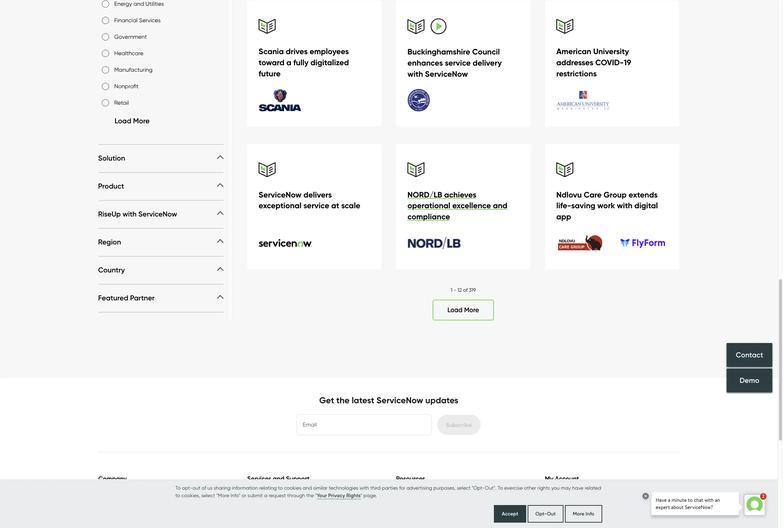 Task type: vqa. For each thing, say whether or not it's contained in the screenshot.
Now to the top
no



Task type: locate. For each thing, give the bounding box(es) containing it.
request
[[269, 493, 286, 499]]

load more button down 1 - 12 of 319 at the bottom right
[[432, 300, 494, 321]]

1 vertical spatial the
[[306, 493, 314, 499]]

select left "opt-
[[457, 485, 471, 491]]

of right '12'
[[463, 287, 468, 293]]

opt-
[[182, 485, 193, 491]]

at
[[331, 201, 339, 211]]

the right get
[[336, 395, 350, 406]]

0 vertical spatial a
[[286, 58, 291, 67]]

sign in link
[[545, 490, 677, 499]]

2 " from the left
[[361, 493, 362, 499]]

of
[[463, 287, 468, 293], [202, 485, 206, 491]]

register
[[545, 506, 566, 513]]

load more down 1 - 12 of 319 at the bottom right
[[448, 306, 479, 314]]

healthcare option
[[102, 50, 109, 57]]

more inside popup button
[[573, 511, 584, 517]]

third
[[370, 485, 381, 491]]

to up request
[[278, 485, 283, 491]]

and right energy
[[134, 0, 144, 7]]

region button
[[98, 237, 224, 247]]

saving
[[571, 201, 595, 211]]

" inside your privacy rights " page.
[[361, 493, 362, 499]]

and right excellence
[[493, 201, 507, 211]]

services right or
[[247, 491, 269, 497]]

to left opt-
[[175, 485, 181, 491]]

services link
[[247, 490, 379, 499]]

services down utilities
[[139, 17, 161, 24]]

1 " from the left
[[315, 493, 317, 499]]

service for council
[[445, 58, 471, 68]]

a left fully
[[286, 58, 291, 67]]

compliance
[[407, 212, 450, 222]]

scale
[[341, 201, 360, 211]]

load more for the left the load more button
[[115, 117, 150, 125]]

0 horizontal spatial select
[[201, 493, 215, 499]]

government
[[114, 33, 147, 40]]

" inside to opt-out of us sharing information relating to cookies and similar technologies with third parties for advertising purposes, select "opt-out".  to exercise other rights you may have related to cookies, select "more info" or submit a request through the "
[[315, 493, 317, 499]]

1 vertical spatial load more button
[[432, 300, 494, 321]]

1 horizontal spatial load
[[448, 306, 463, 314]]

ndlovu care group extends life-saving work with digital app
[[556, 190, 658, 222]]

1 horizontal spatial "
[[361, 493, 362, 499]]

product
[[98, 182, 124, 190]]

restrictions
[[556, 69, 597, 78]]

enhances
[[407, 58, 443, 68]]

1
[[451, 287, 452, 293]]

service down buckinghamshire
[[445, 58, 471, 68]]

0 horizontal spatial "
[[315, 493, 317, 499]]

servicenow inside servicenow delivers exceptional service at scale
[[259, 190, 302, 200]]

2 ndlovu care group image from the left
[[612, 232, 665, 254]]

1 horizontal spatial more
[[464, 306, 479, 314]]

services
[[139, 17, 161, 24], [247, 475, 271, 483], [247, 491, 269, 497]]

riseup with servicenow button
[[98, 209, 224, 219]]

sign in
[[545, 491, 562, 497]]

1 vertical spatial to
[[175, 493, 180, 499]]

group
[[604, 190, 627, 200]]

my
[[545, 475, 553, 483]]

sign
[[545, 491, 556, 497]]

a inside scania drives employees toward a fully digitalized future
[[286, 58, 291, 67]]

servicenow sel image
[[259, 232, 312, 254]]

load for the left the load more button
[[115, 117, 131, 125]]

delivers
[[303, 190, 332, 200]]

with inside ndlovu care group extends life-saving work with digital app
[[617, 201, 632, 211]]

retail
[[114, 99, 129, 106]]

achieves
[[444, 190, 476, 200]]

1 horizontal spatial of
[[463, 287, 468, 293]]

servicenow inside 'popup button'
[[139, 210, 177, 218]]

load down retail
[[115, 117, 131, 125]]

financial
[[114, 17, 138, 24]]

riseup
[[98, 210, 121, 218]]

1 vertical spatial of
[[202, 485, 206, 491]]

0 vertical spatial service
[[445, 58, 471, 68]]

with inside 'popup button'
[[123, 210, 137, 218]]

you
[[551, 485, 560, 491]]

with right riseup
[[123, 210, 137, 218]]

0 horizontal spatial load more
[[115, 117, 150, 125]]

future
[[259, 69, 281, 78]]

and inside to opt-out of us sharing information relating to cookies and similar technologies with third parties for advertising purposes, select "opt-out".  to exercise other rights you may have related to cookies, select "more info" or submit a request through the "
[[303, 485, 312, 491]]

2 vertical spatial more
[[573, 511, 584, 517]]

information
[[232, 485, 258, 491]]

1 vertical spatial more
[[464, 306, 479, 314]]

country button
[[98, 265, 224, 275]]

select
[[457, 485, 471, 491], [201, 493, 215, 499]]

utilities
[[146, 0, 164, 7]]

0 horizontal spatial of
[[202, 485, 206, 491]]

services up the 'relating'
[[247, 475, 271, 483]]

nord/lb
[[407, 190, 442, 200]]

0 horizontal spatial to
[[175, 485, 181, 491]]

" left page.
[[361, 493, 362, 499]]

services for services
[[247, 491, 269, 497]]

privacy
[[328, 493, 345, 499]]

exceptional
[[259, 201, 301, 211]]

2 horizontal spatial more
[[573, 511, 584, 517]]

of left the us
[[202, 485, 206, 491]]

servicenow
[[425, 69, 468, 79], [259, 190, 302, 200], [139, 210, 177, 218], [376, 395, 423, 406]]

of inside to opt-out of us sharing information relating to cookies and similar technologies with third parties for advertising purposes, select "opt-out".  to exercise other rights you may have related to cookies, select "more info" or submit a request through the "
[[202, 485, 206, 491]]

0 vertical spatial load more
[[115, 117, 150, 125]]

ndlovu care group image
[[556, 232, 609, 254], [612, 232, 665, 254]]

2 vertical spatial services
[[247, 491, 269, 497]]

digitalized
[[310, 58, 349, 67]]

a
[[286, 58, 291, 67], [264, 493, 267, 499]]

0 horizontal spatial service
[[303, 201, 329, 211]]

to left cookies,
[[175, 493, 180, 499]]

product button
[[98, 181, 224, 191]]

1 vertical spatial a
[[264, 493, 267, 499]]

us
[[207, 485, 212, 491]]

1 horizontal spatial a
[[286, 58, 291, 67]]

fully
[[293, 58, 309, 67]]

latest
[[352, 395, 374, 406]]

or
[[242, 493, 246, 499]]

with
[[407, 69, 423, 79], [617, 201, 632, 211], [123, 210, 137, 218], [360, 485, 369, 491]]

0 horizontal spatial to
[[175, 493, 180, 499]]

0 horizontal spatial the
[[306, 493, 314, 499]]

solution
[[98, 154, 125, 162]]

to right out".
[[498, 485, 503, 491]]

extends
[[629, 190, 658, 200]]

0 horizontal spatial load
[[115, 117, 131, 125]]

with down group
[[617, 201, 632, 211]]

1 ndlovu care group image from the left
[[556, 232, 609, 254]]

riseup with servicenow
[[98, 210, 177, 218]]

" down similar
[[315, 493, 317, 499]]

out".
[[485, 485, 496, 491]]

a down the 'relating'
[[264, 493, 267, 499]]

12
[[458, 287, 462, 293]]

with inside buckinghamshire council enhances service delivery with servicenow
[[407, 69, 423, 79]]

0 vertical spatial load more button
[[102, 115, 150, 127]]

with down enhances
[[407, 69, 423, 79]]

solution button
[[98, 153, 224, 163]]

nord/lb achieves operational excellence and compliance
[[407, 190, 507, 222]]

1 horizontal spatial the
[[336, 395, 350, 406]]

scania image
[[259, 89, 312, 111]]

the inside to opt-out of us sharing information relating to cookies and similar technologies with third parties for advertising purposes, select "opt-out".  to exercise other rights you may have related to cookies, select "more info" or submit a request through the "
[[306, 493, 314, 499]]

cookies
[[284, 485, 301, 491]]

1 horizontal spatial to
[[498, 485, 503, 491]]

in
[[558, 491, 562, 497]]

service for delivers
[[303, 201, 329, 211]]

your
[[317, 493, 327, 499]]

and left similar
[[303, 485, 312, 491]]

and
[[134, 0, 144, 7], [493, 201, 507, 211], [273, 475, 284, 483], [303, 485, 312, 491]]

0 vertical spatial load
[[115, 117, 131, 125]]

my account
[[545, 475, 579, 483]]

1 horizontal spatial select
[[457, 485, 471, 491]]

1 horizontal spatial to
[[278, 485, 283, 491]]

nord/lb – servicenow image
[[407, 232, 461, 254]]

your privacy rights link
[[317, 492, 361, 500]]

sharing
[[214, 485, 231, 491]]

the left your
[[306, 493, 314, 499]]

to opt-out of us sharing information relating to cookies and similar technologies with third parties for advertising purposes, select "opt-out".  to exercise other rights you may have related to cookies, select "more info" or submit a request through the "
[[175, 485, 601, 499]]

load more button
[[102, 115, 150, 127], [432, 300, 494, 321]]

out
[[193, 485, 200, 491]]

0 horizontal spatial a
[[264, 493, 267, 499]]

service inside servicenow delivers exceptional service at scale
[[303, 201, 329, 211]]

to
[[175, 485, 181, 491], [498, 485, 503, 491]]

updates
[[425, 395, 458, 406]]

of for 319
[[463, 287, 468, 293]]

service down delivers at the top left
[[303, 201, 329, 211]]

1 horizontal spatial ndlovu care group image
[[612, 232, 665, 254]]

a inside to opt-out of us sharing information relating to cookies and similar technologies with third parties for advertising purposes, select "opt-out".  to exercise other rights you may have related to cookies, select "more info" or submit a request through the "
[[264, 493, 267, 499]]

0 horizontal spatial ndlovu care group image
[[556, 232, 609, 254]]

nonprofit option
[[102, 83, 109, 90]]

more
[[133, 117, 150, 125], [464, 306, 479, 314], [573, 511, 584, 517]]

load down -
[[448, 306, 463, 314]]

0 vertical spatial to
[[278, 485, 283, 491]]

1 vertical spatial service
[[303, 201, 329, 211]]

1 vertical spatial load more
[[448, 306, 479, 314]]

1 vertical spatial services
[[247, 475, 271, 483]]

load for the rightmost the load more button
[[448, 306, 463, 314]]

1 vertical spatial load
[[448, 306, 463, 314]]

go to servicenow account image
[[674, 10, 683, 19]]

covid-
[[595, 58, 624, 67]]

service inside buckinghamshire council enhances service delivery with servicenow
[[445, 58, 471, 68]]

with up page.
[[360, 485, 369, 491]]

0 vertical spatial more
[[133, 117, 150, 125]]

1 horizontal spatial service
[[445, 58, 471, 68]]

load more down retail
[[115, 117, 150, 125]]

-
[[454, 287, 456, 293]]

1 horizontal spatial load more
[[448, 306, 479, 314]]

0 vertical spatial of
[[463, 287, 468, 293]]

servicenow inside buckinghamshire council enhances service delivery with servicenow
[[425, 69, 468, 79]]

select down the us
[[201, 493, 215, 499]]

and up the 'relating'
[[273, 475, 284, 483]]

council
[[472, 47, 500, 57]]

load more button down retail
[[102, 115, 150, 127]]



Task type: describe. For each thing, give the bounding box(es) containing it.
subscribe button
[[437, 415, 481, 435]]

page.
[[363, 493, 377, 499]]

19
[[624, 58, 631, 67]]

other
[[524, 485, 536, 491]]

servicenow delivers exceptional service at scale
[[259, 190, 360, 211]]

2 to from the left
[[498, 485, 503, 491]]

0 vertical spatial select
[[457, 485, 471, 491]]

financial services
[[114, 17, 161, 24]]

care
[[584, 190, 602, 200]]

rights
[[537, 485, 550, 491]]

related
[[585, 485, 601, 491]]

nonprofit
[[114, 83, 139, 90]]

may
[[561, 485, 571, 491]]

featured partner button
[[98, 293, 224, 303]]

ndlovu
[[556, 190, 582, 200]]

1 - 12 of 319
[[451, 287, 476, 293]]

energy and utilities option
[[102, 0, 109, 8]]

register link
[[545, 506, 677, 514]]

through
[[287, 493, 305, 499]]

more info
[[573, 511, 594, 517]]

1 horizontal spatial load more button
[[432, 300, 494, 321]]

load more for the rightmost the load more button
[[448, 306, 479, 314]]

healthcare
[[114, 50, 144, 57]]

delivery
[[473, 58, 502, 68]]

resources
[[396, 475, 425, 483]]

retail option
[[102, 99, 109, 107]]

Email text field
[[297, 415, 432, 435]]

advertising
[[407, 485, 432, 491]]

manufacturing
[[114, 66, 153, 73]]

buckinghamshire council enhances service delivery with servicenow
[[407, 47, 502, 79]]

submit
[[248, 493, 263, 499]]

energy
[[114, 0, 132, 7]]

customer stories
[[396, 491, 440, 497]]

app
[[556, 212, 571, 222]]

manufacturing option
[[102, 66, 109, 74]]

excellence
[[452, 201, 491, 211]]

support
[[286, 475, 309, 483]]

account
[[555, 475, 579, 483]]

info
[[586, 511, 594, 517]]

with inside to opt-out of us sharing information relating to cookies and similar technologies with third parties for advertising purposes, select "opt-out".  to exercise other rights you may have related to cookies, select "more info" or submit a request through the "
[[360, 485, 369, 491]]

american university addresses covid-19 restrictions
[[556, 47, 631, 78]]

addresses
[[556, 58, 593, 67]]

have
[[572, 485, 584, 491]]

stories
[[423, 491, 440, 497]]

get
[[319, 395, 334, 406]]

operational
[[407, 201, 450, 211]]

subscribe
[[446, 422, 472, 429]]

more info button
[[565, 505, 602, 523]]

1 vertical spatial select
[[201, 493, 215, 499]]

energy and utilities
[[114, 0, 164, 7]]

drives
[[286, 47, 308, 56]]

american university image
[[556, 89, 610, 111]]

life-
[[556, 201, 571, 211]]

opt-out
[[535, 511, 556, 517]]

company
[[98, 475, 127, 483]]

0 horizontal spatial load more button
[[102, 115, 150, 127]]

of for us
[[202, 485, 206, 491]]

american
[[556, 47, 591, 56]]

buckinghamshire council image
[[407, 89, 461, 111]]

info"
[[231, 493, 240, 499]]

and inside nord/lb achieves operational excellence and compliance
[[493, 201, 507, 211]]

partner
[[130, 294, 155, 302]]

relating
[[259, 485, 277, 491]]

0 vertical spatial the
[[336, 395, 350, 406]]

scania drives employees toward a fully digitalized future
[[259, 47, 349, 78]]

customer
[[396, 491, 421, 497]]

for
[[399, 485, 405, 491]]

0 horizontal spatial more
[[133, 117, 150, 125]]

services and support
[[247, 475, 309, 483]]

purposes,
[[433, 485, 456, 491]]

get the latest servicenow updates
[[319, 395, 458, 406]]

government option
[[102, 33, 109, 41]]

opt-out button
[[527, 505, 564, 523]]

0 vertical spatial services
[[139, 17, 161, 24]]

region
[[98, 238, 121, 246]]

"more
[[216, 493, 229, 499]]

services for services and support
[[247, 475, 271, 483]]

accept
[[502, 511, 518, 517]]

opt-
[[535, 511, 547, 517]]

featured partner
[[98, 294, 155, 302]]

financial services option
[[102, 17, 109, 24]]

buckinghamshire
[[407, 47, 470, 57]]

featured
[[98, 294, 128, 302]]

rights
[[346, 493, 361, 499]]

customer stories link
[[396, 490, 528, 499]]

"opt-
[[472, 485, 485, 491]]

1 to from the left
[[175, 485, 181, 491]]

university
[[593, 47, 629, 56]]

technologies
[[329, 485, 358, 491]]



